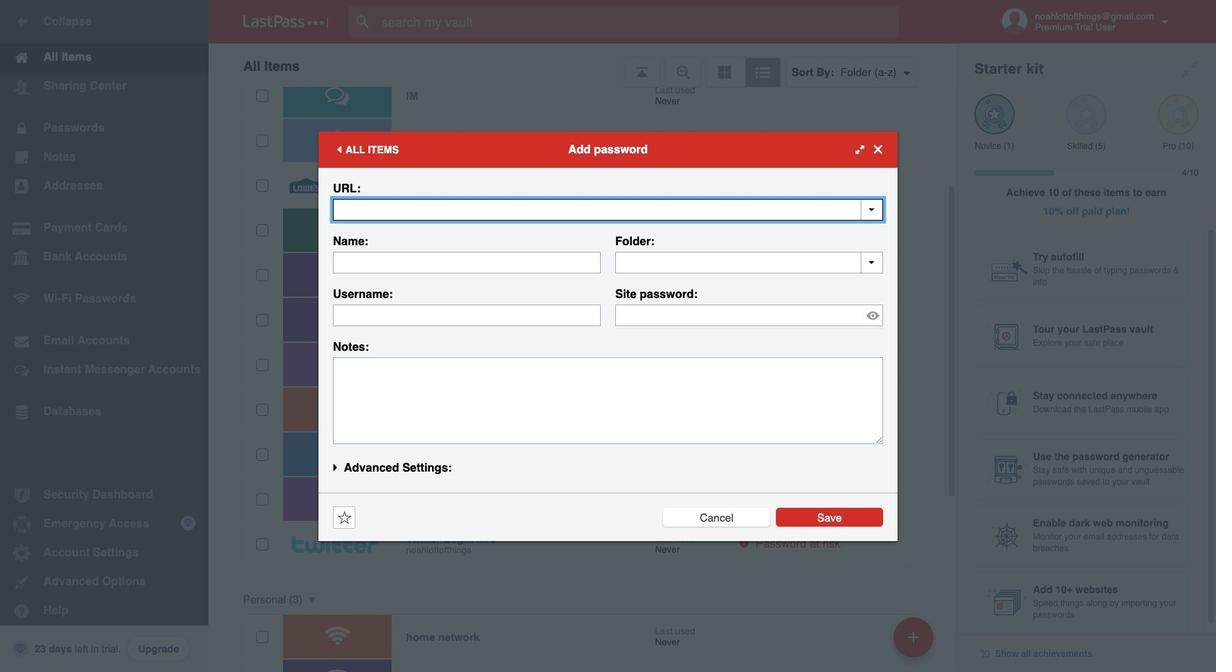 Task type: locate. For each thing, give the bounding box(es) containing it.
None text field
[[333, 252, 601, 273], [333, 304, 601, 326], [333, 357, 883, 444], [333, 252, 601, 273], [333, 304, 601, 326], [333, 357, 883, 444]]

search my vault text field
[[349, 6, 927, 38]]

None text field
[[333, 199, 883, 220], [615, 252, 883, 273], [333, 199, 883, 220], [615, 252, 883, 273]]

None password field
[[615, 304, 883, 326]]

dialog
[[319, 131, 898, 541]]



Task type: describe. For each thing, give the bounding box(es) containing it.
Search search field
[[349, 6, 927, 38]]

new item image
[[909, 632, 919, 643]]

main navigation navigation
[[0, 0, 209, 673]]

new item navigation
[[888, 613, 943, 673]]

lastpass image
[[243, 15, 329, 28]]

vault options navigation
[[209, 43, 957, 87]]



